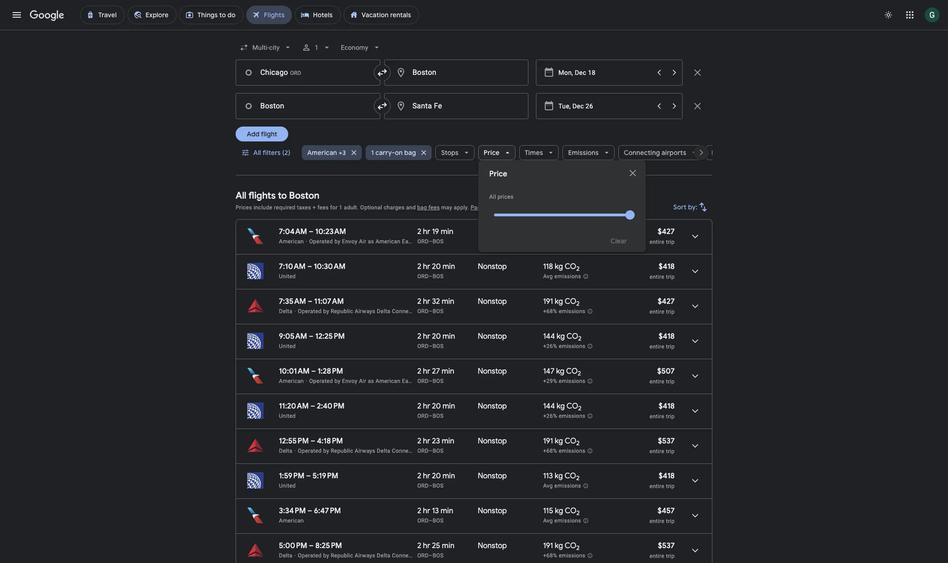 Task type: describe. For each thing, give the bounding box(es) containing it.
1 horizontal spatial 1
[[339, 205, 343, 211]]

kg for 5:19 pm
[[555, 472, 563, 481]]

– inside 2 hr 32 min ord – bos
[[429, 309, 433, 315]]

operated for 11:07 am
[[298, 309, 322, 315]]

operated by republic airways delta connection for 7:35 am – 11:07 am
[[298, 309, 422, 315]]

bos for 10:23 am
[[433, 239, 444, 245]]

2 up "147 kg co 2"
[[579, 335, 582, 343]]

113
[[544, 472, 553, 481]]

2 hr 32 min ord – bos
[[418, 297, 455, 315]]

1 carry-on bag
[[371, 149, 416, 157]]

trip for 12:25 pm
[[667, 344, 675, 351]]

leaves o'hare international airport at 3:34 pm on monday, december 18 and arrives at boston logan international airport at 6:47 pm on monday, december 18. element
[[279, 507, 341, 516]]

times
[[525, 149, 544, 157]]

115 kg co 2
[[544, 507, 580, 518]]

+68% for 2 hr 32 min
[[544, 309, 558, 315]]

20 for 10:30 am
[[432, 262, 441, 272]]

ord for 5:19 pm
[[418, 483, 429, 490]]

2 down +29% emissions
[[579, 405, 582, 413]]

all for all prices
[[490, 194, 497, 200]]

ord for 2:40 pm
[[418, 413, 429, 420]]

ord for 12:25 pm
[[418, 344, 429, 350]]

swap origin and destination. image
[[377, 67, 388, 78]]

2 fees from the left
[[429, 205, 440, 211]]

republic for 11:07 am
[[331, 309, 354, 315]]

$507 entire trip
[[650, 367, 675, 385]]

11:20 am
[[279, 402, 309, 412]]

min for 12:25 pm
[[443, 332, 456, 342]]

charges
[[384, 205, 405, 211]]

ord for 1:28 pm
[[418, 378, 429, 385]]

operated for 10:23 am
[[309, 239, 333, 245]]

$507
[[658, 367, 675, 377]]

bos for 8:25 pm
[[433, 553, 444, 560]]

2 down 2 hr 23 min ord – bos
[[418, 472, 422, 481]]

add
[[247, 130, 260, 138]]

Departure time: 12:55 PM. text field
[[279, 437, 309, 447]]

for
[[330, 205, 338, 211]]

emissions button
[[563, 142, 615, 164]]

20 for 12:25 pm
[[432, 332, 441, 342]]

Arrival time: 1:28 PM. text field
[[318, 367, 343, 377]]

emissions for 11:07 am
[[559, 309, 586, 315]]

– left 4:18 pm "text box"
[[311, 437, 316, 447]]

Arrival time: 12:25 PM. text field
[[316, 332, 345, 342]]

duration
[[712, 149, 739, 157]]

– left 1:28 pm text box
[[312, 367, 316, 377]]

taxes
[[297, 205, 311, 211]]

emissions for 2:40 pm
[[559, 414, 586, 420]]

– inside 2 hr 19 min ord – bos
[[429, 239, 433, 245]]

+29%
[[544, 379, 558, 385]]

nonstop flight. element for 1:28 pm
[[478, 367, 507, 378]]

avg for 115
[[544, 518, 553, 525]]

avg for 118
[[544, 274, 553, 280]]

close dialog image
[[628, 168, 639, 179]]

as for 1:28 pm
[[368, 378, 374, 385]]

sort by: button
[[670, 196, 713, 219]]

co for 2:40 pm
[[567, 402, 579, 412]]

418 US dollars text field
[[659, 332, 675, 342]]

united for 11:20 am
[[279, 413, 296, 420]]

– inside 2 hr 13 min ord – bos
[[429, 518, 433, 525]]

7:04 am
[[279, 227, 307, 237]]

add flight button
[[236, 127, 289, 142]]

2 inside 118 kg co 2
[[577, 265, 580, 273]]

flight details. leaves o'hare international airport at 9:05 am on monday, december 18 and arrives at boston logan international airport at 12:25 pm on monday, december 18. image
[[685, 330, 707, 353]]

2 hr 13 min ord – bos
[[418, 507, 454, 525]]

2 down 2 hr 27 min ord – bos
[[418, 402, 422, 412]]

nonstop flight. element for 11:07 am
[[478, 297, 507, 308]]

include
[[254, 205, 273, 211]]

20 for 5:19 pm
[[432, 472, 441, 481]]

american +3
[[307, 149, 346, 157]]

$427 entire trip for 2 hr 32 min
[[650, 297, 675, 316]]

avg emissions for 115
[[544, 518, 582, 525]]

bos for 1:28 pm
[[433, 378, 444, 385]]

1 fees from the left
[[318, 205, 329, 211]]

prices
[[498, 194, 514, 200]]

2 down 2 hr 19 min ord – bos
[[418, 262, 422, 272]]

kg for 6:47 pm
[[556, 507, 564, 516]]

required
[[274, 205, 296, 211]]

eagle for 2 hr 19 min
[[402, 239, 417, 245]]

+68% emissions for 2 hr 23 min
[[544, 448, 586, 455]]

$537 entire trip for 2 hr 25 min
[[650, 542, 675, 560]]

2 down 2 hr 32 min ord – bos
[[418, 332, 422, 342]]

carry-
[[376, 149, 395, 157]]

144 kg co 2 for 2:40 pm
[[544, 402, 582, 413]]

23
[[432, 437, 440, 447]]

total duration 2 hr 20 min. element for 2:40 pm
[[418, 402, 478, 413]]

13
[[432, 507, 439, 516]]

passenger
[[471, 205, 499, 211]]

entire for 10:30 am
[[650, 274, 665, 281]]

191 kg co 2 for 2 hr 32 min
[[544, 297, 580, 308]]

147
[[544, 367, 555, 377]]

20 for 2:40 pm
[[432, 402, 441, 412]]

12:55 pm – 4:18 pm
[[279, 437, 343, 447]]

nonstop for 5:19 pm
[[478, 472, 507, 481]]

swap origin and destination. image
[[377, 101, 388, 112]]

next image
[[691, 142, 713, 164]]

5:00 pm – 8:25 pm
[[279, 542, 342, 551]]

+
[[313, 205, 316, 211]]

flight details. leaves o'hare international airport at 12:55 pm on monday, december 18 and arrives at boston logan international airport at 4:18 pm on monday, december 18. image
[[685, 435, 707, 458]]

– up 13 at the left of page
[[429, 483, 433, 490]]

32
[[432, 297, 440, 307]]

25
[[432, 542, 441, 551]]

ord for 6:47 pm
[[418, 518, 429, 525]]

total duration 2 hr 23 min. element
[[418, 437, 478, 448]]

hr for 5:19 pm
[[424, 472, 431, 481]]

entire for 5:19 pm
[[650, 484, 665, 490]]

bos for 5:19 pm
[[433, 483, 444, 490]]

1 nonstop from the top
[[478, 227, 507, 237]]

connection for 2 hr 23 min
[[392, 448, 422, 455]]

+68% for 2 hr 25 min
[[544, 553, 558, 560]]

as for 10:23 am
[[368, 239, 374, 245]]

price button
[[479, 142, 516, 164]]

$427 for 2 hr 32 min
[[658, 297, 675, 307]]

remove flight from chicago to boston on mon, dec 18 image
[[693, 67, 704, 78]]

filters
[[263, 149, 281, 157]]

7:35 am – 11:07 am
[[279, 297, 344, 307]]

191 kg co 2 for 2 hr 25 min
[[544, 542, 580, 553]]

– inside "7:10 am – 10:30 am united"
[[308, 262, 312, 272]]

all filters (2)
[[254, 149, 291, 157]]

trip for 10:30 am
[[667, 274, 675, 281]]

427 us dollars text field for 2 hr 19 min
[[658, 227, 675, 237]]

connecting airports
[[624, 149, 687, 157]]

change appearance image
[[878, 4, 901, 26]]

7:10 am
[[279, 262, 306, 272]]

leaves o'hare international airport at 7:10 am on monday, december 18 and arrives at boston logan international airport at 10:30 am on monday, december 18. element
[[279, 262, 346, 272]]

flight details. leaves o'hare international airport at 1:59 pm on monday, december 18 and arrives at boston logan international airport at 5:19 pm on monday, december 18. image
[[685, 470, 707, 493]]

Arrival time: 5:19 PM. text field
[[313, 472, 339, 481]]

stops button
[[436, 142, 475, 164]]

trip for 4:18 pm
[[667, 449, 675, 455]]

5:00 pm
[[279, 542, 307, 551]]

boston
[[289, 190, 320, 202]]

2 hr 19 min ord – bos
[[418, 227, 454, 245]]

nonstop flight. element for 8:25 pm
[[478, 542, 507, 553]]

115
[[544, 507, 554, 516]]

sort by:
[[674, 203, 698, 212]]

537 US dollars text field
[[659, 542, 675, 551]]

7:04 am – 10:23 am
[[279, 227, 346, 237]]

min for 10:23 am
[[441, 227, 454, 237]]

remove flight from boston to santa fe on tue, dec 26 image
[[693, 101, 704, 112]]

hr for 2:40 pm
[[424, 402, 431, 412]]

flight
[[261, 130, 277, 138]]

ord for 10:30 am
[[418, 274, 429, 280]]

adult.
[[344, 205, 359, 211]]

2 inside 113 kg co 2
[[577, 475, 580, 483]]

all for all filters (2)
[[254, 149, 261, 157]]

11:20 am – 2:40 pm united
[[279, 402, 345, 420]]

11:07 am
[[315, 297, 344, 307]]

144 for 2:40 pm
[[544, 402, 555, 412]]

12:25 pm
[[316, 332, 345, 342]]

leaves o'hare international airport at 7:04 am on monday, december 18 and arrives at boston logan international airport at 10:23 am on monday, december 18. element
[[279, 227, 346, 237]]

bag inside popup button
[[405, 149, 416, 157]]

7:35 am
[[279, 297, 306, 307]]

2 inside 115 kg co 2
[[577, 510, 580, 518]]

– right departure time: 7:04 am. text field
[[309, 227, 314, 237]]

– inside 1:59 pm – 5:19 pm united
[[306, 472, 311, 481]]

united for 1:59 pm
[[279, 483, 296, 490]]

Departure time: 5:00 PM. text field
[[279, 542, 307, 551]]

9:05 am
[[279, 332, 307, 342]]

Arrival time: 8:25 PM. text field
[[316, 542, 342, 551]]

flight details. leaves o'hare international airport at 11:20 am on monday, december 18 and arrives at boston logan international airport at 2:40 pm on monday, december 18. image
[[685, 400, 707, 423]]

nonstop flight. element for 12:25 pm
[[478, 332, 507, 343]]

3:34 pm – 6:47 pm american
[[279, 507, 341, 525]]

bag fees button
[[418, 205, 440, 211]]

prices include required taxes + fees for 1 adult. optional charges and bag fees may apply. passenger assistance
[[236, 205, 529, 211]]

min for 1:28 pm
[[442, 367, 455, 377]]

Departure time: 11:20 AM. text field
[[279, 402, 309, 412]]

(2)
[[282, 149, 291, 157]]

Departure time: 3:34 PM. text field
[[279, 507, 306, 516]]

connecting
[[624, 149, 661, 157]]

united for 7:10 am
[[279, 274, 296, 280]]

times button
[[520, 142, 559, 164]]

2 hr 25 min ord – bos
[[418, 542, 455, 560]]

– up 32
[[429, 274, 433, 280]]

entire for 6:47 pm
[[650, 519, 665, 525]]

hr for 4:18 pm
[[424, 437, 431, 447]]

10:23 am
[[316, 227, 346, 237]]

optional
[[361, 205, 383, 211]]

5:19 pm
[[313, 472, 339, 481]]

Arrival time: 6:47 PM. text field
[[314, 507, 341, 516]]

american inside 3:34 pm – 6:47 pm american
[[279, 518, 304, 525]]

nonstop for 12:25 pm
[[478, 332, 507, 342]]

min for 6:47 pm
[[441, 507, 454, 516]]

2 down 115 kg co 2
[[577, 545, 580, 553]]

2 inside 2 hr 13 min ord – bos
[[418, 507, 422, 516]]

eagle for 2 hr 27 min
[[402, 378, 417, 385]]

12:55 pm
[[279, 437, 309, 447]]

$418 entire trip for 2:40 pm
[[650, 402, 675, 420]]

total duration 2 hr 20 min. element for 12:25 pm
[[418, 332, 478, 343]]

Arrival time: 2:40 PM. text field
[[317, 402, 345, 412]]

– inside 2 hr 23 min ord – bos
[[429, 448, 433, 455]]

none search field containing price
[[236, 36, 755, 253]]

passenger assistance button
[[471, 205, 529, 211]]

and
[[406, 205, 416, 211]]

co for 1:28 pm
[[567, 367, 578, 377]]

apply.
[[454, 205, 470, 211]]

leaves o'hare international airport at 7:35 am on monday, december 18 and arrives at boston logan international airport at 11:07 am on monday, december 18. element
[[279, 297, 344, 307]]

Departure time: 1:59 PM. text field
[[279, 472, 305, 481]]

27
[[432, 367, 440, 377]]

kg for 1:28 pm
[[557, 367, 565, 377]]

1:28 pm
[[318, 367, 343, 377]]

operated by republic airways delta connection for 12:55 pm – 4:18 pm
[[298, 448, 422, 455]]

– up 23
[[429, 413, 433, 420]]

to
[[278, 190, 287, 202]]

may
[[442, 205, 453, 211]]

price inside popup button
[[484, 149, 500, 157]]

537 US dollars text field
[[659, 437, 675, 447]]

113 kg co 2
[[544, 472, 580, 483]]

flights
[[249, 190, 276, 202]]



Task type: vqa. For each thing, say whether or not it's contained in the screenshot.
seventh "entire"
yes



Task type: locate. For each thing, give the bounding box(es) containing it.
1 144 from the top
[[544, 332, 555, 342]]

144 for 12:25 pm
[[544, 332, 555, 342]]

nonstop for 2:40 pm
[[478, 402, 507, 412]]

$457
[[658, 507, 675, 516]]

bos inside 2 hr 32 min ord – bos
[[433, 309, 444, 315]]

3 2 hr 20 min ord – bos from the top
[[418, 402, 456, 420]]

1 republic from the top
[[331, 309, 354, 315]]

4 nonstop flight. element from the top
[[478, 367, 507, 378]]

2 trip from the top
[[667, 274, 675, 281]]

7 entire from the top
[[650, 449, 665, 455]]

2 vertical spatial +68%
[[544, 553, 558, 560]]

147 kg co 2
[[544, 367, 582, 378]]

1 vertical spatial 427 us dollars text field
[[658, 297, 675, 307]]

avg
[[544, 274, 553, 280], [544, 483, 553, 490], [544, 518, 553, 525]]

2 191 from the top
[[544, 437, 554, 447]]

bos inside 2 hr 19 min ord – bos
[[433, 239, 444, 245]]

fees left may on the left top
[[429, 205, 440, 211]]

1 inside popup button
[[371, 149, 374, 157]]

4:18 pm
[[317, 437, 343, 447]]

kg up "147 kg co 2"
[[557, 332, 565, 342]]

0 vertical spatial +26%
[[544, 344, 558, 350]]

hr down 2 hr 23 min ord – bos
[[424, 472, 431, 481]]

hr left 19
[[424, 227, 431, 237]]

10:01 am
[[279, 367, 310, 377]]

1 avg emissions from the top
[[544, 274, 582, 280]]

entire for 4:18 pm
[[650, 449, 665, 455]]

2 +26% emissions from the top
[[544, 414, 586, 420]]

+68% emissions
[[544, 309, 586, 315], [544, 448, 586, 455], [544, 553, 586, 560]]

assistance
[[500, 205, 529, 211]]

3 $418 entire trip from the top
[[650, 402, 675, 420]]

operated
[[309, 239, 333, 245], [298, 309, 322, 315], [309, 378, 333, 385], [298, 448, 322, 455], [298, 553, 322, 560]]

10 trip from the top
[[667, 554, 675, 560]]

nonstop flight. element for 2:40 pm
[[478, 402, 507, 413]]

1 427 us dollars text field from the top
[[658, 227, 675, 237]]

0 vertical spatial as
[[368, 239, 374, 245]]

$418 left flight details. leaves o'hare international airport at 1:59 pm on monday, december 18 and arrives at boston logan international airport at 5:19 pm on monday, december 18. image
[[659, 472, 675, 481]]

operated by republic airways delta connection
[[298, 309, 422, 315], [298, 448, 422, 455], [298, 553, 422, 560]]

1 vertical spatial +68% emissions
[[544, 448, 586, 455]]

2 hr 23 min ord – bos
[[418, 437, 455, 455]]

2 144 kg co 2 from the top
[[544, 402, 582, 413]]

418 us dollars text field for 113
[[659, 472, 675, 481]]

1 vertical spatial $427 entire trip
[[650, 297, 675, 316]]

united inside "9:05 am – 12:25 pm united"
[[279, 344, 296, 350]]

2 left 27
[[418, 367, 422, 377]]

9 trip from the top
[[667, 519, 675, 525]]

ord inside 2 hr 19 min ord – bos
[[418, 239, 429, 245]]

kg
[[555, 262, 564, 272], [555, 297, 564, 307], [557, 332, 565, 342], [557, 367, 565, 377], [557, 402, 565, 412], [555, 437, 564, 447], [555, 472, 563, 481], [556, 507, 564, 516], [555, 542, 564, 551]]

2 as from the top
[[368, 378, 374, 385]]

connection down total duration 2 hr 32 min. element
[[392, 309, 422, 315]]

entire for 8:25 pm
[[650, 554, 665, 560]]

2 connection from the top
[[392, 448, 422, 455]]

0 vertical spatial $537 entire trip
[[650, 437, 675, 455]]

1 vertical spatial republic
[[331, 448, 354, 455]]

1 vertical spatial 144
[[544, 402, 555, 412]]

1 horizontal spatial all
[[254, 149, 261, 157]]

american inside popup button
[[307, 149, 337, 157]]

3 connection from the top
[[392, 553, 422, 560]]

507 US dollars text field
[[658, 367, 675, 377]]

hr inside 2 hr 27 min ord – bos
[[424, 367, 431, 377]]

avg emissions for 118
[[544, 274, 582, 280]]

1 united from the top
[[279, 274, 296, 280]]

entire inside $507 entire trip
[[650, 379, 665, 385]]

price right stops popup button
[[484, 149, 500, 157]]

7 bos from the top
[[433, 448, 444, 455]]

eagle
[[402, 239, 417, 245], [402, 378, 417, 385]]

co right the 113
[[565, 472, 577, 481]]

0 vertical spatial bag
[[405, 149, 416, 157]]

min down 2 hr 23 min ord – bos
[[443, 472, 456, 481]]

entire down 537 us dollars text field
[[650, 554, 665, 560]]

427 US dollars text field
[[658, 227, 675, 237], [658, 297, 675, 307]]

ord inside 2 hr 13 min ord – bos
[[418, 518, 429, 525]]

min for 10:30 am
[[443, 262, 456, 272]]

10:01 am – 1:28 pm
[[279, 367, 343, 377]]

0 vertical spatial +68% emissions
[[544, 309, 586, 315]]

2 vertical spatial operated by republic airways delta connection
[[298, 553, 422, 560]]

ord for 11:07 am
[[418, 309, 429, 315]]

leaves o'hare international airport at 9:05 am on monday, december 18 and arrives at boston logan international airport at 12:25 pm on monday, december 18. element
[[279, 332, 345, 342]]

0 vertical spatial 1
[[315, 44, 319, 51]]

2 vertical spatial 418 us dollars text field
[[659, 472, 675, 481]]

trip down $507
[[667, 379, 675, 385]]

1 $418 entire trip from the top
[[650, 262, 675, 281]]

bos inside 2 hr 23 min ord – bos
[[433, 448, 444, 455]]

0 vertical spatial republic
[[331, 309, 354, 315]]

0 vertical spatial 191 kg co 2
[[544, 297, 580, 308]]

4 trip from the top
[[667, 344, 675, 351]]

1 vertical spatial avg emissions
[[544, 483, 582, 490]]

2 vertical spatial avg emissions
[[544, 518, 582, 525]]

republic for 8:25 pm
[[331, 553, 354, 560]]

$418 entire trip for 12:25 pm
[[650, 332, 675, 351]]

flight details. leaves o'hare international airport at 7:04 am on monday, december 18 and arrives at boston logan international airport at 10:23 am on monday, december 18. image
[[685, 226, 707, 248]]

0 vertical spatial operated by republic airways delta connection
[[298, 309, 422, 315]]

None text field
[[236, 60, 381, 86], [236, 93, 381, 119], [236, 60, 381, 86], [236, 93, 381, 119]]

operated for 1:28 pm
[[309, 378, 333, 385]]

ord inside 2 hr 25 min ord – bos
[[418, 553, 429, 560]]

co for 11:07 am
[[565, 297, 577, 307]]

3 avg emissions from the top
[[544, 518, 582, 525]]

3 nonstop from the top
[[478, 297, 507, 307]]

5 entire from the top
[[650, 379, 665, 385]]

united inside "7:10 am – 10:30 am united"
[[279, 274, 296, 280]]

emissions for 4:18 pm
[[559, 448, 586, 455]]

envoy for 1:28 pm
[[342, 378, 358, 385]]

trip down 418 us dollars text box
[[667, 344, 675, 351]]

avg emissions down 118 kg co 2
[[544, 274, 582, 280]]

all
[[254, 149, 261, 157], [236, 190, 247, 202], [490, 194, 497, 200]]

10:30 am
[[314, 262, 346, 272]]

2 inside 2 hr 19 min ord – bos
[[418, 227, 422, 237]]

3 191 kg co 2 from the top
[[544, 542, 580, 553]]

min inside 2 hr 32 min ord – bos
[[442, 297, 455, 307]]

2
[[418, 227, 422, 237], [418, 262, 422, 272], [577, 265, 580, 273], [418, 297, 422, 307], [577, 300, 580, 308], [418, 332, 422, 342], [579, 335, 582, 343], [418, 367, 422, 377], [578, 370, 582, 378], [418, 402, 422, 412], [579, 405, 582, 413], [418, 437, 422, 447], [577, 440, 580, 448], [418, 472, 422, 481], [577, 475, 580, 483], [418, 507, 422, 516], [577, 510, 580, 518], [418, 542, 422, 551], [577, 545, 580, 553]]

9 nonstop from the top
[[478, 507, 507, 516]]

co for 6:47 pm
[[565, 507, 577, 516]]

hr left 32
[[424, 297, 431, 307]]

total duration 2 hr 19 min. element
[[418, 227, 478, 238]]

nonstop flight. element for 6:47 pm
[[478, 507, 507, 518]]

avg emissions down 115 kg co 2
[[544, 518, 582, 525]]

min for 2:40 pm
[[443, 402, 456, 412]]

4 entire from the top
[[650, 344, 665, 351]]

avg down 118
[[544, 274, 553, 280]]

by down arrival time: 11:07 am. text field
[[323, 309, 329, 315]]

operated by envoy air as american eagle down 10:23 am
[[309, 239, 417, 245]]

2 up 113 kg co 2
[[577, 440, 580, 448]]

kg inside "147 kg co 2"
[[557, 367, 565, 377]]

$418 for 2:40 pm
[[659, 402, 675, 412]]

0 vertical spatial 418 us dollars text field
[[659, 262, 675, 272]]

2 20 from the top
[[432, 332, 441, 342]]

co inside 113 kg co 2
[[565, 472, 577, 481]]

1 horizontal spatial fees
[[429, 205, 440, 211]]

Departure time: 7:10 AM. text field
[[279, 262, 306, 272]]

flight details. leaves o'hare international airport at 7:35 am on monday, december 18 and arrives at boston logan international airport at 11:07 am on monday, december 18. image
[[685, 296, 707, 318]]

1 vertical spatial connection
[[392, 448, 422, 455]]

leaves o'hare international airport at 12:55 pm on monday, december 18 and arrives at boston logan international airport at 4:18 pm on monday, december 18. element
[[279, 437, 343, 447]]

8 nonstop from the top
[[478, 472, 507, 481]]

connecting airports button
[[619, 142, 703, 164]]

1 airways from the top
[[355, 309, 376, 315]]

7 ord from the top
[[418, 448, 429, 455]]

9 entire from the top
[[650, 519, 665, 525]]

flight details. leaves o'hare international airport at 3:34 pm on monday, december 18 and arrives at boston logan international airport at 6:47 pm on monday, december 18. image
[[685, 505, 707, 528]]

nonstop flight. element
[[478, 262, 507, 273], [478, 297, 507, 308], [478, 332, 507, 343], [478, 367, 507, 378], [478, 402, 507, 413], [478, 437, 507, 448], [478, 472, 507, 483], [478, 507, 507, 518], [478, 542, 507, 553]]

6:47 pm
[[314, 507, 341, 516]]

trip for 1:28 pm
[[667, 379, 675, 385]]

0 vertical spatial connection
[[392, 309, 422, 315]]

1 191 from the top
[[544, 297, 554, 307]]

trip
[[667, 239, 675, 246], [667, 274, 675, 281], [667, 309, 675, 316], [667, 344, 675, 351], [667, 379, 675, 385], [667, 414, 675, 420], [667, 449, 675, 455], [667, 484, 675, 490], [667, 519, 675, 525], [667, 554, 675, 560]]

6 bos from the top
[[433, 413, 444, 420]]

operated by envoy air as american eagle down 1:28 pm
[[309, 378, 417, 385]]

None search field
[[236, 36, 755, 253]]

+68% emissions for 2 hr 25 min
[[544, 553, 586, 560]]

2 vertical spatial airways
[[355, 553, 376, 560]]

2 avg from the top
[[544, 483, 553, 490]]

$418 for 10:30 am
[[659, 262, 675, 272]]

$427 entire trip for 2 hr 19 min
[[650, 227, 675, 246]]

– inside 2 hr 27 min ord – bos
[[429, 378, 433, 385]]

$427 entire trip left flight details. leaves o'hare international airport at 7:04 am on monday, december 18 and arrives at boston logan international airport at 10:23 am on monday, december 18. icon
[[650, 227, 675, 246]]

0 horizontal spatial fees
[[318, 205, 329, 211]]

2 vertical spatial avg
[[544, 518, 553, 525]]

$418 entire trip left the flight details. leaves o'hare international airport at 7:10 am on monday, december 18 and arrives at boston logan international airport at 10:30 am on monday, december 18. icon
[[650, 262, 675, 281]]

by for 11:07 am
[[323, 309, 329, 315]]

hr left 23
[[424, 437, 431, 447]]

0 vertical spatial operated by envoy air as american eagle
[[309, 239, 417, 245]]

2 144 from the top
[[544, 402, 555, 412]]

2 horizontal spatial 1
[[371, 149, 374, 157]]

$537 entire trip
[[650, 437, 675, 455], [650, 542, 675, 560]]

2 $418 entire trip from the top
[[650, 332, 675, 351]]

2 418 us dollars text field from the top
[[659, 402, 675, 412]]

kg inside 118 kg co 2
[[555, 262, 564, 272]]

0 vertical spatial envoy
[[342, 239, 358, 245]]

bos for 6:47 pm
[[433, 518, 444, 525]]

Departure time: 7:35 AM. text field
[[279, 297, 306, 307]]

1 operated by republic airways delta connection from the top
[[298, 309, 422, 315]]

427 us dollars text field for 2 hr 32 min
[[658, 297, 675, 307]]

co for 12:25 pm
[[567, 332, 579, 342]]

Arrival time: 4:18 PM. text field
[[317, 437, 343, 447]]

all prices
[[490, 194, 514, 200]]

bos down 19
[[433, 239, 444, 245]]

by down '8:25 pm' text box at the bottom left of page
[[323, 553, 329, 560]]

$418 left the flight details. leaves o'hare international airport at 7:10 am on monday, december 18 and arrives at boston logan international airport at 10:30 am on monday, december 18. icon
[[659, 262, 675, 272]]

emissions for 1:28 pm
[[559, 379, 586, 385]]

bos for 11:07 am
[[433, 309, 444, 315]]

flight details. leaves o'hare international airport at 5:00 pm on monday, december 18 and arrives at boston logan international airport at 8:25 pm on monday, december 18. image
[[685, 540, 707, 563]]

total duration 2 hr 32 min. element
[[418, 297, 478, 308]]

2 left 25
[[418, 542, 422, 551]]

1 for 1
[[315, 44, 319, 51]]

min right 27
[[442, 367, 455, 377]]

4 20 from the top
[[432, 472, 441, 481]]

hr inside 2 hr 25 min ord – bos
[[424, 542, 431, 551]]

min inside 2 hr 25 min ord – bos
[[442, 542, 455, 551]]

by down 4:18 pm
[[323, 448, 329, 455]]

connection
[[392, 309, 422, 315], [392, 448, 422, 455], [392, 553, 422, 560]]

nonstop for 6:47 pm
[[478, 507, 507, 516]]

republic down 11:07 am
[[331, 309, 354, 315]]

all left filters
[[254, 149, 261, 157]]

kg right 118
[[555, 262, 564, 272]]

7:10 am – 10:30 am united
[[279, 262, 346, 280]]

Arrival time: 10:30 AM. text field
[[314, 262, 346, 272]]

co inside 118 kg co 2
[[565, 262, 577, 272]]

3 republic from the top
[[331, 553, 354, 560]]

9:05 am – 12:25 pm united
[[279, 332, 345, 350]]

main menu image
[[11, 9, 22, 21]]

bos for 4:18 pm
[[433, 448, 444, 455]]

sort
[[674, 203, 687, 212]]

191 for 2 hr 25 min
[[544, 542, 554, 551]]

2 inside 2 hr 27 min ord – bos
[[418, 367, 422, 377]]

10 ord from the top
[[418, 553, 429, 560]]

entire for 11:07 am
[[650, 309, 665, 316]]

$537 left the flight details. leaves o'hare international airport at 5:00 pm on monday, december 18 and arrives at boston logan international airport at 8:25 pm on monday, december 18. image
[[659, 542, 675, 551]]

3 operated by republic airways delta connection from the top
[[298, 553, 422, 560]]

prices
[[236, 205, 252, 211]]

kg right the 113
[[555, 472, 563, 481]]

418 us dollars text field for 144
[[659, 402, 675, 412]]

1 vertical spatial +26%
[[544, 414, 558, 420]]

operated down 7:04 am – 10:23 am
[[309, 239, 333, 245]]

2 vertical spatial republic
[[331, 553, 354, 560]]

min
[[441, 227, 454, 237], [443, 262, 456, 272], [442, 297, 455, 307], [443, 332, 456, 342], [442, 367, 455, 377], [443, 402, 456, 412], [442, 437, 455, 447], [443, 472, 456, 481], [441, 507, 454, 516], [442, 542, 455, 551]]

0 vertical spatial avg
[[544, 274, 553, 280]]

nonstop for 8:25 pm
[[478, 542, 507, 551]]

+68% emissions down 115 kg co 2
[[544, 553, 586, 560]]

leaves o'hare international airport at 10:01 am on monday, december 18 and arrives at boston logan international airport at 1:28 pm on monday, december 18. element
[[279, 367, 343, 377]]

9 ord from the top
[[418, 518, 429, 525]]

8 ord from the top
[[418, 483, 429, 490]]

1 vertical spatial eagle
[[402, 378, 417, 385]]

united inside 1:59 pm – 5:19 pm united
[[279, 483, 296, 490]]

0 vertical spatial price
[[484, 149, 500, 157]]

2 $537 from the top
[[659, 542, 675, 551]]

republic
[[331, 309, 354, 315], [331, 448, 354, 455], [331, 553, 354, 560]]

bos
[[433, 239, 444, 245], [433, 274, 444, 280], [433, 309, 444, 315], [433, 344, 444, 350], [433, 378, 444, 385], [433, 413, 444, 420], [433, 448, 444, 455], [433, 483, 444, 490], [433, 518, 444, 525], [433, 553, 444, 560]]

bos inside 2 hr 13 min ord – bos
[[433, 518, 444, 525]]

2 air from the top
[[359, 378, 367, 385]]

airports
[[662, 149, 687, 157]]

2 vertical spatial connection
[[392, 553, 422, 560]]

2 inside 2 hr 23 min ord – bos
[[418, 437, 422, 447]]

418 us dollars text field for 118
[[659, 262, 675, 272]]

kg up +29% emissions
[[557, 367, 565, 377]]

co for 8:25 pm
[[565, 542, 577, 551]]

price down "price" popup button
[[490, 170, 508, 179]]

1
[[315, 44, 319, 51], [371, 149, 374, 157], [339, 205, 343, 211]]

united inside the 11:20 am – 2:40 pm united
[[279, 413, 296, 420]]

1 vertical spatial 191 kg co 2
[[544, 437, 580, 448]]

2 right the 113
[[577, 475, 580, 483]]

hr
[[424, 227, 431, 237], [424, 262, 431, 272], [424, 297, 431, 307], [424, 332, 431, 342], [424, 367, 431, 377], [424, 402, 431, 412], [424, 437, 431, 447], [424, 472, 431, 481], [424, 507, 431, 516], [424, 542, 431, 551]]

1 vertical spatial +26% emissions
[[544, 414, 586, 420]]

total duration 2 hr 20 min. element down 2 hr 23 min ord – bos
[[418, 472, 478, 483]]

hr inside 2 hr 23 min ord – bos
[[424, 437, 431, 447]]

hr for 10:23 am
[[424, 227, 431, 237]]

1 vertical spatial operated by envoy air as american eagle
[[309, 378, 417, 385]]

1 ord from the top
[[418, 239, 429, 245]]

co up +29% emissions
[[567, 367, 578, 377]]

avg emissions down 113 kg co 2
[[544, 483, 582, 490]]

total duration 2 hr 20 min. element
[[418, 262, 478, 273], [418, 332, 478, 343], [418, 402, 478, 413], [418, 472, 478, 483]]

airways
[[355, 309, 376, 315], [355, 448, 376, 455], [355, 553, 376, 560]]

connection for 2 hr 32 min
[[392, 309, 422, 315]]

144 kg co 2 up "147 kg co 2"
[[544, 332, 582, 343]]

0 vertical spatial +26% emissions
[[544, 344, 586, 350]]

2 vertical spatial +68% emissions
[[544, 553, 586, 560]]

total duration 2 hr 20 min. element down 2 hr 32 min ord – bos
[[418, 332, 478, 343]]

min right 25
[[442, 542, 455, 551]]

0 vertical spatial air
[[359, 239, 367, 245]]

min inside 2 hr 27 min ord – bos
[[442, 367, 455, 377]]

3 entire from the top
[[650, 309, 665, 316]]

co inside 115 kg co 2
[[565, 507, 577, 516]]

1 2 hr 20 min ord – bos from the top
[[418, 262, 456, 280]]

3 $418 from the top
[[659, 402, 675, 412]]

1 $427 entire trip from the top
[[650, 227, 675, 246]]

1 vertical spatial bag
[[418, 205, 427, 211]]

1 vertical spatial 1
[[371, 149, 374, 157]]

1 entire from the top
[[650, 239, 665, 246]]

1 191 kg co 2 from the top
[[544, 297, 580, 308]]

all filters (2) button
[[236, 142, 298, 164]]

flight details. leaves o'hare international airport at 10:01 am on monday, december 18 and arrives at boston logan international airport at 1:28 pm on monday, december 18. image
[[685, 365, 707, 388]]

ord inside 2 hr 32 min ord – bos
[[418, 309, 429, 315]]

457 US dollars text field
[[658, 507, 675, 516]]

+26% emissions for 12:25 pm
[[544, 344, 586, 350]]

1:59 pm – 5:19 pm united
[[279, 472, 339, 490]]

$537
[[659, 437, 675, 447], [659, 542, 675, 551]]

kg for 4:18 pm
[[555, 437, 564, 447]]

– inside 3:34 pm – 6:47 pm american
[[308, 507, 313, 516]]

144 up 147
[[544, 332, 555, 342]]

191 for 2 hr 32 min
[[544, 297, 554, 307]]

all inside button
[[254, 149, 261, 157]]

total duration 2 hr 20 min. element down 2 hr 19 min ord – bos
[[418, 262, 478, 273]]

kg for 12:25 pm
[[557, 332, 565, 342]]

min right 32
[[442, 297, 455, 307]]

+26%
[[544, 344, 558, 350], [544, 414, 558, 420]]

all for all flights to boston
[[236, 190, 247, 202]]

118
[[544, 262, 554, 272]]

+68%
[[544, 309, 558, 315], [544, 448, 558, 455], [544, 553, 558, 560]]

3 trip from the top
[[667, 309, 675, 316]]

5 ord from the top
[[418, 378, 429, 385]]

hr left 13 at the left of page
[[424, 507, 431, 516]]

min inside 2 hr 13 min ord – bos
[[441, 507, 454, 516]]

min inside 2 hr 23 min ord – bos
[[442, 437, 455, 447]]

3 +68% from the top
[[544, 553, 558, 560]]

191 kg co 2 for 2 hr 23 min
[[544, 437, 580, 448]]

0 vertical spatial 144
[[544, 332, 555, 342]]

None field
[[236, 39, 297, 56], [338, 39, 386, 56], [236, 39, 297, 56], [338, 39, 386, 56]]

total duration 2 hr 25 min. element
[[418, 542, 478, 553]]

kg inside 113 kg co 2
[[555, 472, 563, 481]]

0 vertical spatial $537
[[659, 437, 675, 447]]

144 kg co 2
[[544, 332, 582, 343], [544, 402, 582, 413]]

+68% emissions for 2 hr 32 min
[[544, 309, 586, 315]]

as
[[368, 239, 374, 245], [368, 378, 374, 385]]

+3
[[339, 149, 346, 157]]

american +3 button
[[302, 142, 362, 164]]

0 vertical spatial 191
[[544, 297, 554, 307]]

0 vertical spatial $427
[[658, 227, 675, 237]]

kg inside 115 kg co 2
[[556, 507, 564, 516]]

operated by republic airways delta connection down 4:18 pm
[[298, 448, 422, 455]]

$418 entire trip for 5:19 pm
[[650, 472, 675, 490]]

2 inside 2 hr 32 min ord – bos
[[418, 297, 422, 307]]

co inside "147 kg co 2"
[[567, 367, 578, 377]]

1 bos from the top
[[433, 239, 444, 245]]

bos inside 2 hr 27 min ord – bos
[[433, 378, 444, 385]]

2 ord from the top
[[418, 274, 429, 280]]

hr inside 2 hr 13 min ord – bos
[[424, 507, 431, 516]]

0 vertical spatial $427 entire trip
[[650, 227, 675, 246]]

bos inside 2 hr 25 min ord – bos
[[433, 553, 444, 560]]

ord up 2 hr 32 min ord – bos
[[418, 274, 429, 280]]

emissions
[[555, 274, 582, 280], [559, 309, 586, 315], [559, 344, 586, 350], [559, 379, 586, 385], [559, 414, 586, 420], [559, 448, 586, 455], [555, 483, 582, 490], [555, 518, 582, 525], [559, 553, 586, 560]]

connection for 2 hr 25 min
[[392, 553, 422, 560]]

hr inside 2 hr 32 min ord – bos
[[424, 297, 431, 307]]

nonstop
[[478, 227, 507, 237], [478, 262, 507, 272], [478, 297, 507, 307], [478, 332, 507, 342], [478, 367, 507, 377], [478, 402, 507, 412], [478, 437, 507, 447], [478, 472, 507, 481], [478, 507, 507, 516], [478, 542, 507, 551]]

3 nonstop flight. element from the top
[[478, 332, 507, 343]]

total duration 2 hr 20 min. element down 2 hr 27 min ord – bos
[[418, 402, 478, 413]]

leaves o'hare international airport at 1:59 pm on monday, december 18 and arrives at boston logan international airport at 5:19 pm on monday, december 18. element
[[279, 472, 339, 481]]

ord inside 2 hr 27 min ord – bos
[[418, 378, 429, 385]]

operated by republic airways delta connection down '8:25 pm' text box at the bottom left of page
[[298, 553, 422, 560]]

co right 115
[[565, 507, 577, 516]]

ord inside 2 hr 23 min ord – bos
[[418, 448, 429, 455]]

3 418 us dollars text field from the top
[[659, 472, 675, 481]]

entire
[[650, 239, 665, 246], [650, 274, 665, 281], [650, 309, 665, 316], [650, 344, 665, 351], [650, 379, 665, 385], [650, 414, 665, 420], [650, 449, 665, 455], [650, 484, 665, 490], [650, 519, 665, 525], [650, 554, 665, 560]]

Departure time: 10:01 AM. text field
[[279, 367, 310, 377]]

bos down 25
[[433, 553, 444, 560]]

1 vertical spatial operated by republic airways delta connection
[[298, 448, 422, 455]]

0 vertical spatial +68%
[[544, 309, 558, 315]]

427 us dollars text field left flight details. leaves o'hare international airport at 7:35 am on monday, december 18 and arrives at boston logan international airport at 11:07 am on monday, december 18. icon
[[658, 297, 675, 307]]

– right 7:35 am
[[308, 297, 313, 307]]

1 +26% from the top
[[544, 344, 558, 350]]

total duration 2 hr 13 min. element
[[418, 507, 478, 518]]

+68% down 118
[[544, 309, 558, 315]]

2 horizontal spatial all
[[490, 194, 497, 200]]

5 hr from the top
[[424, 367, 431, 377]]

3 bos from the top
[[433, 309, 444, 315]]

7 trip from the top
[[667, 449, 675, 455]]

+29% emissions
[[544, 379, 586, 385]]

add flight
[[247, 130, 277, 138]]

1 vertical spatial 191
[[544, 437, 554, 447]]

2 191 kg co 2 from the top
[[544, 437, 580, 448]]

operated by envoy air as american eagle
[[309, 239, 417, 245], [309, 378, 417, 385]]

all up passenger assistance button
[[490, 194, 497, 200]]

1 vertical spatial +68%
[[544, 448, 558, 455]]

1 hr from the top
[[424, 227, 431, 237]]

fees
[[318, 205, 329, 211], [429, 205, 440, 211]]

2 airways from the top
[[355, 448, 376, 455]]

Departure time: 9:05 AM. text field
[[279, 332, 307, 342]]

1 vertical spatial as
[[368, 378, 374, 385]]

1 vertical spatial $537 entire trip
[[650, 542, 675, 560]]

operated down the "7:35 am – 11:07 am" on the left bottom
[[298, 309, 322, 315]]

$418 for 12:25 pm
[[659, 332, 675, 342]]

american
[[307, 149, 337, 157], [279, 239, 304, 245], [376, 239, 401, 245], [279, 378, 304, 385], [376, 378, 401, 385], [279, 518, 304, 525]]

1 +68% emissions from the top
[[544, 309, 586, 315]]

hr down 2 hr 32 min ord – bos
[[424, 332, 431, 342]]

trip inside $457 entire trip
[[667, 519, 675, 525]]

0 vertical spatial airways
[[355, 309, 376, 315]]

– right 3:34 pm
[[308, 507, 313, 516]]

Departure time: 7:04 AM. text field
[[279, 227, 307, 237]]

1 vertical spatial avg
[[544, 483, 553, 490]]

191 down 115
[[544, 542, 554, 551]]

1 vertical spatial air
[[359, 378, 367, 385]]

Arrival time: 10:23 AM. text field
[[316, 227, 346, 237]]

trip inside $507 entire trip
[[667, 379, 675, 385]]

2 republic from the top
[[331, 448, 354, 455]]

20
[[432, 262, 441, 272], [432, 332, 441, 342], [432, 402, 441, 412], [432, 472, 441, 481]]

2 eagle from the top
[[402, 378, 417, 385]]

$537 entire trip for 2 hr 23 min
[[650, 437, 675, 455]]

2 vertical spatial 191
[[544, 542, 554, 551]]

air
[[359, 239, 367, 245], [359, 378, 367, 385]]

bos up 23
[[433, 413, 444, 420]]

2 inside "147 kg co 2"
[[578, 370, 582, 378]]

united for 9:05 am
[[279, 344, 296, 350]]

entire inside $457 entire trip
[[650, 519, 665, 525]]

price
[[484, 149, 500, 157], [490, 170, 508, 179]]

emissions
[[569, 149, 599, 157]]

3 ord from the top
[[418, 309, 429, 315]]

by:
[[689, 203, 698, 212]]

2 inside 2 hr 25 min ord – bos
[[418, 542, 422, 551]]

4 united from the top
[[279, 483, 296, 490]]

emissions for 12:25 pm
[[559, 344, 586, 350]]

0 vertical spatial 144 kg co 2
[[544, 332, 582, 343]]

0 horizontal spatial 1
[[315, 44, 319, 51]]

by down arrival time: 10:23 am. text field
[[335, 239, 341, 245]]

1 vertical spatial 418 us dollars text field
[[659, 402, 675, 412]]

1 air from the top
[[359, 239, 367, 245]]

2 down 118 kg co 2
[[577, 300, 580, 308]]

418 us dollars text field left flight details. leaves o'hare international airport at 1:59 pm on monday, december 18 and arrives at boston logan international airport at 5:19 pm on monday, december 18. image
[[659, 472, 675, 481]]

8 entire from the top
[[650, 484, 665, 490]]

4 nonstop from the top
[[478, 332, 507, 342]]

191 kg co 2 up 113 kg co 2
[[544, 437, 580, 448]]

hr for 12:25 pm
[[424, 332, 431, 342]]

entire up $457
[[650, 484, 665, 490]]

5 trip from the top
[[667, 379, 675, 385]]

1 vertical spatial $427
[[658, 297, 675, 307]]

5 nonstop from the top
[[478, 367, 507, 377]]

operated by envoy air as american eagle for 7:04 am – 10:23 am
[[309, 239, 417, 245]]

8:25 pm
[[316, 542, 342, 551]]

$418 entire trip for 10:30 am
[[650, 262, 675, 281]]

nonstop flight. element for 10:30 am
[[478, 262, 507, 273]]

envoy
[[342, 239, 358, 245], [342, 378, 358, 385]]

1 vertical spatial price
[[490, 170, 508, 179]]

trip for 2:40 pm
[[667, 414, 675, 420]]

1 inside popup button
[[315, 44, 319, 51]]

1 20 from the top
[[432, 262, 441, 272]]

1 418 us dollars text field from the top
[[659, 262, 675, 272]]

1 vertical spatial $537
[[659, 542, 675, 551]]

entire down $457 text box
[[650, 519, 665, 525]]

+26% emissions
[[544, 344, 586, 350], [544, 414, 586, 420]]

9 hr from the top
[[424, 507, 431, 516]]

1 $427 from the top
[[658, 227, 675, 237]]

1 vertical spatial 144 kg co 2
[[544, 402, 582, 413]]

0 horizontal spatial bag
[[405, 149, 416, 157]]

hr left 25
[[424, 542, 431, 551]]

4 ord from the top
[[418, 344, 429, 350]]

kg right 115
[[556, 507, 564, 516]]

ord for 4:18 pm
[[418, 448, 429, 455]]

entire up $537 text field
[[650, 414, 665, 420]]

1 horizontal spatial bag
[[418, 205, 427, 211]]

19
[[432, 227, 439, 237]]

– inside "9:05 am – 12:25 pm united"
[[309, 332, 314, 342]]

republic down '8:25 pm' text box at the bottom left of page
[[331, 553, 354, 560]]

1 $537 entire trip from the top
[[650, 437, 675, 455]]

$418 for 5:19 pm
[[659, 472, 675, 481]]

min for 5:19 pm
[[443, 472, 456, 481]]

ord down total duration 2 hr 23 min. element
[[418, 448, 429, 455]]

0 vertical spatial 427 us dollars text field
[[658, 227, 675, 237]]

2 nonstop from the top
[[478, 262, 507, 272]]

3 avg from the top
[[544, 518, 553, 525]]

1 nonstop flight. element from the top
[[478, 262, 507, 273]]

+26% for 2:40 pm
[[544, 414, 558, 420]]

2 vertical spatial 1
[[339, 205, 343, 211]]

Arrival time: 11:07 AM. text field
[[315, 297, 344, 307]]

kg for 8:25 pm
[[555, 542, 564, 551]]

8 hr from the top
[[424, 472, 431, 481]]

$457 entire trip
[[650, 507, 675, 525]]

0 horizontal spatial all
[[236, 190, 247, 202]]

144
[[544, 332, 555, 342], [544, 402, 555, 412]]

3:34 pm
[[279, 507, 306, 516]]

all flights to boston
[[236, 190, 320, 202]]

Departure text field
[[559, 94, 652, 119]]

ord down total duration 2 hr 32 min. element
[[418, 309, 429, 315]]

hr inside 2 hr 19 min ord – bos
[[424, 227, 431, 237]]

$418 entire trip up $457
[[650, 472, 675, 490]]

+68% for 2 hr 23 min
[[544, 448, 558, 455]]

191 up the 113
[[544, 437, 554, 447]]

2 +26% from the top
[[544, 414, 558, 420]]

operated for 4:18 pm
[[298, 448, 322, 455]]

on
[[395, 149, 403, 157]]

144 kg co 2 down +29% emissions
[[544, 402, 582, 413]]

1 connection from the top
[[392, 309, 422, 315]]

kg down 115 kg co 2
[[555, 542, 564, 551]]

nonstop for 11:07 am
[[478, 297, 507, 307]]

4 2 hr 20 min ord – bos from the top
[[418, 472, 456, 490]]

ord up 2 hr 13 min ord – bos
[[418, 483, 429, 490]]

$427 down sort
[[658, 227, 675, 237]]

– left 8:25 pm
[[309, 542, 314, 551]]

Departure text field
[[559, 60, 652, 85]]

2 right 118
[[577, 265, 580, 273]]

None text field
[[384, 60, 529, 86], [384, 93, 529, 119], [384, 60, 529, 86], [384, 93, 529, 119]]

191 kg co 2
[[544, 297, 580, 308], [544, 437, 580, 448], [544, 542, 580, 553]]

3 hr from the top
[[424, 297, 431, 307]]

min for 4:18 pm
[[442, 437, 455, 447]]

avg emissions
[[544, 274, 582, 280], [544, 483, 582, 490], [544, 518, 582, 525]]

nonstop for 4:18 pm
[[478, 437, 507, 447]]

flight details. leaves o'hare international airport at 7:10 am on monday, december 18 and arrives at boston logan international airport at 10:30 am on monday, december 18. image
[[685, 261, 707, 283]]

– inside 2 hr 25 min ord – bos
[[429, 553, 433, 560]]

total duration 2 hr 27 min. element
[[418, 367, 478, 378]]

1 vertical spatial envoy
[[342, 378, 358, 385]]

3 airways from the top
[[355, 553, 376, 560]]

2 hr 20 min ord – bos up 23
[[418, 402, 456, 420]]

min inside 2 hr 19 min ord – bos
[[441, 227, 454, 237]]

avg emissions for 113
[[544, 483, 582, 490]]

1 vertical spatial airways
[[355, 448, 376, 455]]

+26% emissions up "147 kg co 2"
[[544, 344, 586, 350]]

all up the prices on the top left of page
[[236, 190, 247, 202]]

4 $418 from the top
[[659, 472, 675, 481]]

1 carry-on bag button
[[366, 142, 432, 164]]

418 US dollars text field
[[659, 262, 675, 272], [659, 402, 675, 412], [659, 472, 675, 481]]

connection down total duration 2 hr 23 min. element
[[392, 448, 422, 455]]

stops
[[442, 149, 459, 157]]

2 427 us dollars text field from the top
[[658, 297, 675, 307]]

co right 118
[[565, 262, 577, 272]]

118 kg co 2
[[544, 262, 580, 273]]

1 button
[[298, 36, 336, 59]]

ord
[[418, 239, 429, 245], [418, 274, 429, 280], [418, 309, 429, 315], [418, 344, 429, 350], [418, 378, 429, 385], [418, 413, 429, 420], [418, 448, 429, 455], [418, 483, 429, 490], [418, 518, 429, 525], [418, 553, 429, 560]]

191 down 118
[[544, 297, 554, 307]]

bos down 23
[[433, 448, 444, 455]]

duration button
[[707, 145, 755, 160]]

2 hr 20 min ord – bos for 5:19 pm
[[418, 472, 456, 490]]

– up 27
[[429, 344, 433, 350]]

2 hr from the top
[[424, 262, 431, 272]]

1 envoy from the top
[[342, 239, 358, 245]]

3 total duration 2 hr 20 min. element from the top
[[418, 402, 478, 413]]

0 vertical spatial avg emissions
[[544, 274, 582, 280]]

0 vertical spatial eagle
[[402, 239, 417, 245]]

2 vertical spatial 191 kg co 2
[[544, 542, 580, 553]]

20 down 2 hr 27 min ord – bos
[[432, 402, 441, 412]]

by
[[335, 239, 341, 245], [323, 309, 329, 315], [335, 378, 341, 385], [323, 448, 329, 455], [323, 553, 329, 560]]

leaves o'hare international airport at 5:00 pm on monday, december 18 and arrives at boston logan international airport at 8:25 pm on monday, december 18. element
[[279, 542, 342, 551]]

2 hr 27 min ord – bos
[[418, 367, 455, 385]]

by for 10:23 am
[[335, 239, 341, 245]]

$537 for 2 hr 23 min
[[659, 437, 675, 447]]

2 right 115
[[577, 510, 580, 518]]

2 left 32
[[418, 297, 422, 307]]

– inside the 11:20 am – 2:40 pm united
[[311, 402, 315, 412]]

leaves o'hare international airport at 11:20 am on monday, december 18 and arrives at boston logan international airport at 2:40 pm on monday, december 18. element
[[279, 402, 345, 412]]



